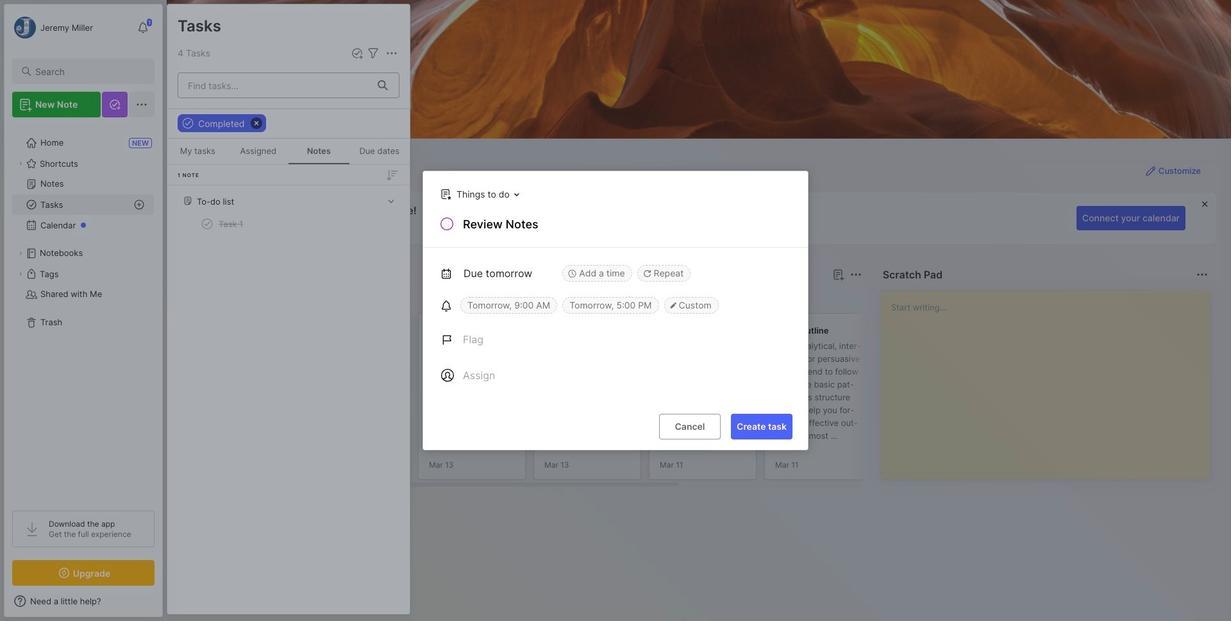 Task type: vqa. For each thing, say whether or not it's contained in the screenshot.
Collapse qa-TASKS_SECTIONS_BYNOTE_0 "image"
yes



Task type: describe. For each thing, give the bounding box(es) containing it.
Search text field
[[35, 65, 143, 78]]

Start writing… text field
[[892, 291, 1211, 469]]

expand tags image
[[17, 270, 24, 278]]

thumbnail image
[[660, 402, 709, 451]]

Go to note or move task field
[[434, 185, 524, 203]]

none search field inside main 'element'
[[35, 64, 143, 79]]



Task type: locate. For each thing, give the bounding box(es) containing it.
Find tasks… text field
[[180, 75, 370, 96]]

task 1 0 cell
[[219, 217, 243, 230]]

row inside row group
[[173, 212, 405, 235]]

tab
[[190, 290, 228, 305]]

Enter task text field
[[462, 216, 793, 235]]

row group
[[167, 165, 410, 246], [187, 313, 1111, 488]]

0 vertical spatial row group
[[167, 165, 410, 246]]

row
[[173, 212, 405, 235]]

tree
[[4, 125, 162, 499]]

collapse qa-tasks_sections_bynote_0 image
[[385, 194, 398, 207]]

None search field
[[35, 64, 143, 79]]

tree inside main 'element'
[[4, 125, 162, 499]]

main element
[[0, 0, 167, 621]]

new task image
[[351, 47, 364, 60]]

1 vertical spatial row group
[[187, 313, 1111, 488]]

expand notebooks image
[[17, 250, 24, 257]]



